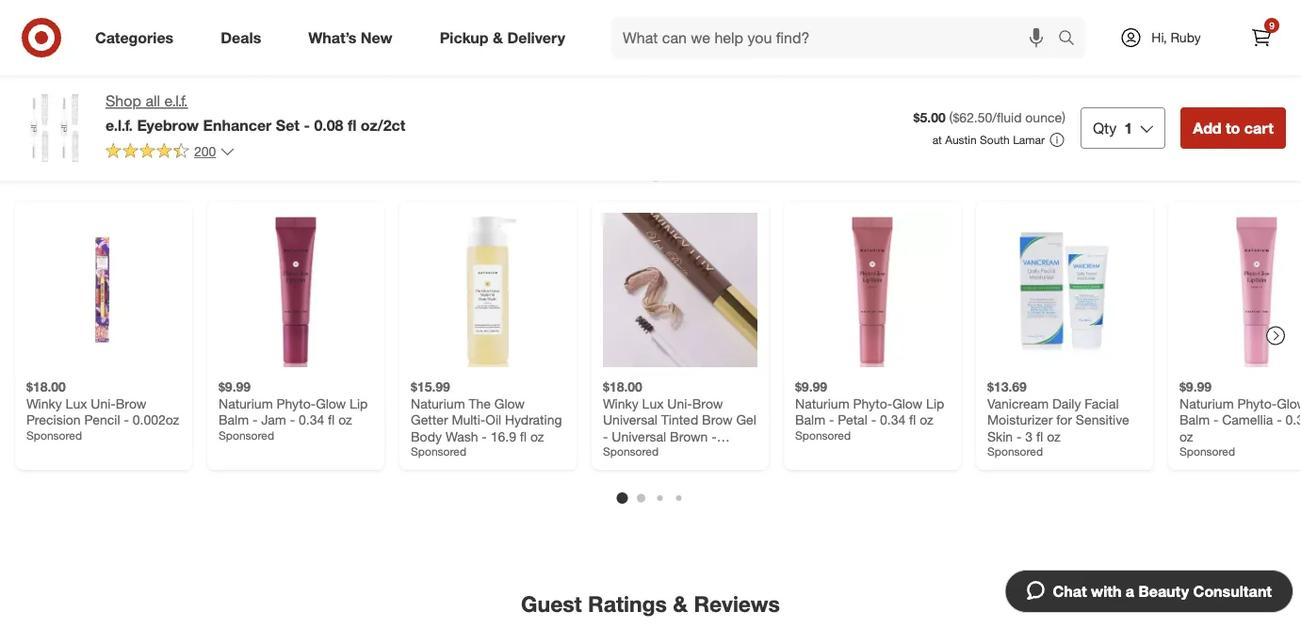 Task type: describe. For each thing, give the bounding box(es) containing it.
delivery
[[507, 28, 565, 47]]

lip for naturium phyto-glow lip balm - petal - 0.34 fl oz
[[926, 395, 944, 412]]

pickup & delivery
[[440, 28, 565, 47]]

1
[[1124, 119, 1133, 137]]

/fluid
[[992, 109, 1022, 126]]

user image by @bibianarebolledo_ image
[[678, 0, 889, 106]]

categories
[[95, 28, 174, 47]]

$9.99 for naturium phyto-glow
[[1180, 379, 1212, 395]]

- right petal
[[871, 412, 876, 428]]

)
[[1062, 109, 1066, 126]]

fl for vanicream daily facial moisturizer for sensitive skin - 3 fl oz
[[1036, 428, 1043, 445]]

jam
[[261, 412, 286, 428]]

$18.00 winky lux uni-brow precision pencil - 0.002oz sponsored
[[26, 379, 179, 442]]

- right hydrating
[[603, 428, 608, 445]]

what's new link
[[292, 17, 416, 58]]

naturium the glow getter multi-oil hydrating body wash - 16.9 fl oz image
[[411, 213, 565, 368]]

pencil
[[84, 412, 120, 428]]

naturium phyto-glow lip balm - camellia - 0.34 fl oz image
[[1180, 213, 1301, 368]]

oil
[[485, 412, 501, 428]]

sponsored inside $9.99 naturium phyto-glow lip balm - jam - 0.34 fl oz sponsored
[[219, 428, 274, 442]]

ounce
[[1025, 109, 1062, 126]]

$13.69 vanicream daily facial moisturizer for sensitive skin - 3 fl oz sponsored
[[987, 379, 1129, 459]]

search
[[1050, 30, 1095, 49]]

$5.00 ( $62.50 /fluid ounce )
[[914, 109, 1066, 126]]

vanicream daily facial moisturizer for sensitive skin - 3 fl oz image
[[987, 213, 1142, 368]]

beauty
[[1139, 582, 1189, 601]]

sensitive
[[1076, 412, 1129, 428]]

skin
[[987, 428, 1013, 445]]

featured products
[[556, 156, 745, 182]]

eyebrow
[[137, 116, 199, 134]]

$15.99
[[411, 379, 450, 395]]

9
[[1269, 19, 1275, 31]]

products
[[653, 156, 745, 182]]

shop all e.l.f. e.l.f. eyebrow enhancer set - 0.08 fl oz/2ct
[[106, 92, 405, 134]]

lux for universal
[[642, 395, 664, 412]]

universal up 0.17oz
[[603, 412, 657, 428]]

brown
[[670, 428, 708, 445]]

image of e.l.f. eyebrow enhancer set - 0.08 fl oz/2ct image
[[15, 90, 90, 166]]

sponsored inside $9.99 naturium phyto-glow lip balm - petal - 0.34 fl oz sponsored
[[795, 428, 851, 442]]

add
[[1193, 119, 1222, 137]]

$9.99 for naturium phyto-glow lip balm - petal - 0.34 fl oz
[[795, 379, 827, 395]]

200 link
[[106, 142, 235, 164]]

fl inside the '$15.99 naturium the glow getter multi-oil hydrating body wash - 16.9 fl oz sponsored'
[[520, 428, 527, 445]]

1 vertical spatial e.l.f.
[[106, 116, 133, 134]]

naturium for naturium phyto-glow lip balm - petal - 0.34 fl oz
[[795, 395, 849, 412]]

add to cart
[[1193, 119, 1274, 137]]

featured
[[556, 156, 647, 182]]

sponsored inside the '$15.99 naturium the glow getter multi-oil hydrating body wash - 16.9 fl oz sponsored'
[[411, 445, 467, 459]]

$5.00
[[914, 109, 946, 126]]

- right "jam"
[[290, 412, 295, 428]]

moisturizer
[[987, 412, 1053, 428]]

what's
[[308, 28, 357, 47]]

oz for naturium phyto-glow lip balm - jam - 0.34 fl oz
[[338, 412, 352, 428]]

winky for winky lux uni-brow universal tinted brow gel - universal brown - 0.17oz
[[603, 395, 639, 412]]

fl for naturium phyto-glow lip balm - petal - 0.34 fl oz
[[909, 412, 916, 428]]

winky for winky lux uni-brow precision pencil - 0.002oz
[[26, 395, 62, 412]]

all
[[145, 92, 160, 110]]

reviews
[[694, 591, 780, 617]]

0.34 for jam
[[299, 412, 324, 428]]

ratings
[[588, 591, 667, 617]]

sponsored inside $13.69 vanicream daily facial moisturizer for sensitive skin - 3 fl oz sponsored
[[987, 445, 1043, 459]]

enhancer
[[203, 116, 272, 134]]

- right brown
[[712, 428, 717, 445]]

with
[[1091, 582, 1122, 601]]

- inside $13.69 vanicream daily facial moisturizer for sensitive skin - 3 fl oz sponsored
[[1017, 428, 1022, 445]]

3
[[1025, 428, 1033, 445]]

$9.99 for naturium phyto-glow lip balm - jam - 0.34 fl oz
[[219, 379, 251, 395]]

shop
[[106, 92, 141, 110]]

$18.00 winky lux uni-brow universal tinted brow gel - universal brown - 0.17oz
[[603, 379, 756, 461]]

brow left gel
[[702, 412, 733, 428]]

oz for naturium phyto-glow lip balm - petal - 0.34 fl oz
[[920, 412, 933, 428]]

1 horizontal spatial e.l.f.
[[164, 92, 188, 110]]

guest
[[521, 591, 582, 617]]

oz for vanicream daily facial moisturizer for sensitive skin - 3 fl oz
[[1047, 428, 1061, 445]]

hi,
[[1152, 29, 1167, 46]]

phyto- inside $9.99 naturium phyto-glow sponsored
[[1237, 395, 1277, 412]]

what's new
[[308, 28, 393, 47]]

$18.00 for winky lux uni-brow precision pencil - 0.002oz
[[26, 379, 66, 395]]

the
[[469, 395, 491, 412]]

9 link
[[1241, 17, 1282, 58]]

a
[[1126, 582, 1134, 601]]

categories link
[[79, 17, 197, 58]]

$15.99 naturium the glow getter multi-oil hydrating body wash - 16.9 fl oz sponsored
[[411, 379, 562, 459]]

0.34 for petal
[[880, 412, 906, 428]]

& inside "link"
[[493, 28, 503, 47]]

- inside "$18.00 winky lux uni-brow precision pencil - 0.002oz sponsored"
[[124, 412, 129, 428]]

vanicream
[[987, 395, 1049, 412]]

winky lux uni-brow precision pencil - 0.002oz image
[[26, 213, 181, 368]]

user image by @emilycastrobeauty image
[[1131, 0, 1301, 106]]

user image by @delaneykalea image
[[452, 0, 663, 106]]

consultant
[[1193, 582, 1272, 601]]

guest ratings & reviews
[[521, 591, 780, 617]]

0.002oz
[[133, 412, 179, 428]]

- left petal
[[829, 412, 834, 428]]

cart
[[1244, 119, 1274, 137]]

naturium for naturium the glow getter multi-oil hydrating body wash - 16.9 fl oz
[[411, 395, 465, 412]]

naturium for naturium phyto-glow
[[1180, 395, 1234, 412]]

new
[[361, 28, 393, 47]]

uni- for pencil
[[91, 395, 116, 412]]

search button
[[1050, 17, 1095, 62]]

- inside the '$15.99 naturium the glow getter multi-oil hydrating body wash - 16.9 fl oz sponsored'
[[482, 428, 487, 445]]

hydrating
[[505, 412, 562, 428]]

glow for petal
[[892, 395, 923, 412]]



Task type: locate. For each thing, give the bounding box(es) containing it.
$13.69
[[987, 379, 1027, 395]]

lip for naturium phyto-glow lip balm - jam - 0.34 fl oz
[[350, 395, 368, 412]]

0.34 inside $9.99 naturium phyto-glow lip balm - petal - 0.34 fl oz sponsored
[[880, 412, 906, 428]]

1 horizontal spatial uni-
[[667, 395, 692, 412]]

austin
[[945, 133, 977, 147]]

oz/2ct
[[361, 116, 405, 134]]

3 glow from the left
[[892, 395, 923, 412]]

(
[[949, 109, 953, 126]]

fl right petal
[[909, 412, 916, 428]]

phyto- for jam
[[276, 395, 316, 412]]

balm left petal
[[795, 412, 825, 428]]

0 vertical spatial e.l.f.
[[164, 92, 188, 110]]

petal
[[838, 412, 867, 428]]

0.34 right petal
[[880, 412, 906, 428]]

1 lux from the left
[[66, 395, 87, 412]]

chat with a beauty consultant
[[1053, 582, 1272, 601]]

glow inside $9.99 naturium phyto-glow lip balm - jam - 0.34 fl oz sponsored
[[316, 395, 346, 412]]

fl inside shop all e.l.f. e.l.f. eyebrow enhancer set - 0.08 fl oz/2ct
[[348, 116, 357, 134]]

lux inside "$18.00 winky lux uni-brow precision pencil - 0.002oz sponsored"
[[66, 395, 87, 412]]

$18.00 up precision
[[26, 379, 66, 395]]

0 horizontal spatial &
[[493, 28, 503, 47]]

1 uni- from the left
[[91, 395, 116, 412]]

fl right 0.08
[[348, 116, 357, 134]]

lip inside $9.99 naturium phyto-glow lip balm - petal - 0.34 fl oz sponsored
[[926, 395, 944, 412]]

oz inside $13.69 vanicream daily facial moisturizer for sensitive skin - 3 fl oz sponsored
[[1047, 428, 1061, 445]]

lux left 0.002oz
[[66, 395, 87, 412]]

0 horizontal spatial $9.99
[[219, 379, 251, 395]]

naturium phyto-glow lip balm - jam - 0.34 fl oz image
[[219, 213, 373, 368]]

fl inside $9.99 naturium phyto-glow lip balm - petal - 0.34 fl oz sponsored
[[909, 412, 916, 428]]

phyto- for petal
[[853, 395, 892, 412]]

uni- inside $18.00 winky lux uni-brow universal tinted brow gel - universal brown - 0.17oz
[[667, 395, 692, 412]]

naturium for naturium phyto-glow lip balm - jam - 0.34 fl oz
[[219, 395, 273, 412]]

lip left getter
[[350, 395, 368, 412]]

tinted
[[661, 412, 698, 428]]

naturium inside the '$15.99 naturium the glow getter multi-oil hydrating body wash - 16.9 fl oz sponsored'
[[411, 395, 465, 412]]

- left 16.9
[[482, 428, 487, 445]]

4 naturium from the left
[[1180, 395, 1234, 412]]

0.17oz
[[603, 445, 642, 461]]

qty 1
[[1093, 119, 1133, 137]]

0 horizontal spatial 0.34
[[299, 412, 324, 428]]

oz
[[338, 412, 352, 428], [920, 412, 933, 428], [530, 428, 544, 445], [1047, 428, 1061, 445]]

chat
[[1053, 582, 1087, 601]]

oz right 3
[[1047, 428, 1061, 445]]

1 naturium from the left
[[219, 395, 273, 412]]

$18.00
[[26, 379, 66, 395], [603, 379, 642, 395]]

2 glow from the left
[[494, 395, 525, 412]]

brow inside "$18.00 winky lux uni-brow precision pencil - 0.002oz sponsored"
[[116, 395, 146, 412]]

$9.99 naturium phyto-glow lip balm - jam - 0.34 fl oz sponsored
[[219, 379, 368, 442]]

& right ratings
[[673, 591, 688, 617]]

$9.99 inside $9.99 naturium phyto-glow sponsored
[[1180, 379, 1212, 395]]

2 horizontal spatial $9.99
[[1180, 379, 1212, 395]]

qty
[[1093, 119, 1117, 137]]

- right set
[[304, 116, 310, 134]]

naturium inside $9.99 naturium phyto-glow lip balm - jam - 0.34 fl oz sponsored
[[219, 395, 273, 412]]

brow up brown
[[692, 395, 723, 412]]

lux up 0.17oz
[[642, 395, 664, 412]]

2 lux from the left
[[642, 395, 664, 412]]

3 naturium from the left
[[795, 395, 849, 412]]

phyto-
[[276, 395, 316, 412], [853, 395, 892, 412], [1237, 395, 1277, 412]]

2 $9.99 from the left
[[795, 379, 827, 395]]

lip inside $9.99 naturium phyto-glow lip balm - jam - 0.34 fl oz sponsored
[[350, 395, 368, 412]]

user image by @yajaira_recommends image
[[904, 0, 1116, 106]]

winky left pencil
[[26, 395, 62, 412]]

1 winky from the left
[[26, 395, 62, 412]]

fl inside $13.69 vanicream daily facial moisturizer for sensitive skin - 3 fl oz sponsored
[[1036, 428, 1043, 445]]

wash
[[446, 428, 478, 445]]

glow inside $9.99 naturium phyto-glow lip balm - petal - 0.34 fl oz sponsored
[[892, 395, 923, 412]]

getter
[[411, 412, 448, 428]]

2 lip from the left
[[926, 395, 944, 412]]

$9.99 inside $9.99 naturium phyto-glow lip balm - jam - 0.34 fl oz sponsored
[[219, 379, 251, 395]]

fl inside $9.99 naturium phyto-glow lip balm - jam - 0.34 fl oz sponsored
[[328, 412, 335, 428]]

1 balm from the left
[[219, 412, 249, 428]]

0 horizontal spatial uni-
[[91, 395, 116, 412]]

naturium
[[219, 395, 273, 412], [411, 395, 465, 412], [795, 395, 849, 412], [1180, 395, 1234, 412]]

-
[[304, 116, 310, 134], [124, 412, 129, 428], [253, 412, 258, 428], [290, 412, 295, 428], [829, 412, 834, 428], [871, 412, 876, 428], [482, 428, 487, 445], [603, 428, 608, 445], [712, 428, 717, 445], [1017, 428, 1022, 445]]

brow for -
[[116, 395, 146, 412]]

$18.00 inside "$18.00 winky lux uni-brow precision pencil - 0.002oz sponsored"
[[26, 379, 66, 395]]

2 $18.00 from the left
[[603, 379, 642, 395]]

0.34
[[299, 412, 324, 428], [880, 412, 906, 428]]

winky inside $18.00 winky lux uni-brow universal tinted brow gel - universal brown - 0.17oz
[[603, 395, 639, 412]]

& right pickup
[[493, 28, 503, 47]]

What can we help you find? suggestions appear below search field
[[611, 17, 1063, 58]]

balm for naturium phyto-glow lip balm - jam - 0.34 fl oz
[[219, 412, 249, 428]]

- right pencil
[[124, 412, 129, 428]]

to
[[1226, 119, 1240, 137]]

oz inside the '$15.99 naturium the glow getter multi-oil hydrating body wash - 16.9 fl oz sponsored'
[[530, 428, 544, 445]]

oz inside $9.99 naturium phyto-glow lip balm - petal - 0.34 fl oz sponsored
[[920, 412, 933, 428]]

brow for brow
[[692, 395, 723, 412]]

multi-
[[452, 412, 485, 428]]

for
[[1056, 412, 1072, 428]]

1 0.34 from the left
[[299, 412, 324, 428]]

lip left $13.69
[[926, 395, 944, 412]]

0 horizontal spatial winky
[[26, 395, 62, 412]]

$62.50
[[953, 109, 992, 126]]

1 glow from the left
[[316, 395, 346, 412]]

1 horizontal spatial winky
[[603, 395, 639, 412]]

1 horizontal spatial lux
[[642, 395, 664, 412]]

e.l.f. down shop
[[106, 116, 133, 134]]

fl right "jam"
[[328, 412, 335, 428]]

ruby
[[1171, 29, 1201, 46]]

1 lip from the left
[[350, 395, 368, 412]]

uni- right precision
[[91, 395, 116, 412]]

$18.00 inside $18.00 winky lux uni-brow universal tinted brow gel - universal brown - 0.17oz
[[603, 379, 642, 395]]

16.9
[[491, 428, 516, 445]]

0.08
[[314, 116, 343, 134]]

lux
[[66, 395, 87, 412], [642, 395, 664, 412]]

naturium inside $9.99 naturium phyto-glow lip balm - petal - 0.34 fl oz sponsored
[[795, 395, 849, 412]]

at
[[932, 133, 942, 147]]

brow
[[116, 395, 146, 412], [692, 395, 723, 412], [702, 412, 733, 428]]

set
[[276, 116, 300, 134]]

pickup
[[440, 28, 489, 47]]

uni- up brown
[[667, 395, 692, 412]]

brow right precision
[[116, 395, 146, 412]]

0 vertical spatial &
[[493, 28, 503, 47]]

universal left brown
[[612, 428, 666, 445]]

0 horizontal spatial lip
[[350, 395, 368, 412]]

lux inside $18.00 winky lux uni-brow universal tinted brow gel - universal brown - 0.17oz
[[642, 395, 664, 412]]

e.l.f. right the all
[[164, 92, 188, 110]]

$9.99 naturium phyto-glow sponsored
[[1180, 379, 1301, 459]]

$18.00 for winky lux uni-brow universal tinted brow gel - universal brown - 0.17oz
[[603, 379, 642, 395]]

1 $18.00 from the left
[[26, 379, 66, 395]]

&
[[493, 28, 503, 47], [673, 591, 688, 617]]

deals link
[[205, 17, 285, 58]]

2 0.34 from the left
[[880, 412, 906, 428]]

1 horizontal spatial $9.99
[[795, 379, 827, 395]]

glow inside the '$15.99 naturium the glow getter multi-oil hydrating body wash - 16.9 fl oz sponsored'
[[494, 395, 525, 412]]

1 horizontal spatial &
[[673, 591, 688, 617]]

e.l.f.
[[164, 92, 188, 110], [106, 116, 133, 134]]

daily
[[1052, 395, 1081, 412]]

0.34 inside $9.99 naturium phyto-glow lip balm - jam - 0.34 fl oz sponsored
[[299, 412, 324, 428]]

add to cart button
[[1181, 107, 1286, 149]]

gel
[[736, 412, 756, 428]]

2 balm from the left
[[795, 412, 825, 428]]

uni- inside "$18.00 winky lux uni-brow precision pencil - 0.002oz sponsored"
[[91, 395, 116, 412]]

0 horizontal spatial lux
[[66, 395, 87, 412]]

sponsored inside $9.99 naturium phyto-glow sponsored
[[1180, 445, 1235, 459]]

naturium phyto-glow lip balm - petal - 0.34 fl oz image
[[795, 213, 950, 368]]

oz right petal
[[920, 412, 933, 428]]

1 $9.99 from the left
[[219, 379, 251, 395]]

winky inside "$18.00 winky lux uni-brow precision pencil - 0.002oz sponsored"
[[26, 395, 62, 412]]

3 $9.99 from the left
[[1180, 379, 1212, 395]]

1 horizontal spatial lip
[[926, 395, 944, 412]]

chat with a beauty consultant button
[[1005, 570, 1294, 613]]

oz right "jam"
[[338, 412, 352, 428]]

sponsored inside "$18.00 winky lux uni-brow precision pencil - 0.002oz sponsored"
[[26, 428, 82, 442]]

1 horizontal spatial balm
[[795, 412, 825, 428]]

naturium inside $9.99 naturium phyto-glow sponsored
[[1180, 395, 1234, 412]]

- left 3
[[1017, 428, 1022, 445]]

oz inside $9.99 naturium phyto-glow lip balm - jam - 0.34 fl oz sponsored
[[338, 412, 352, 428]]

0 horizontal spatial balm
[[219, 412, 249, 428]]

glow for jam
[[316, 395, 346, 412]]

0 horizontal spatial e.l.f.
[[106, 116, 133, 134]]

balm left "jam"
[[219, 412, 249, 428]]

4 glow from the left
[[1277, 395, 1301, 412]]

uni-
[[91, 395, 116, 412], [667, 395, 692, 412]]

1 horizontal spatial 0.34
[[880, 412, 906, 428]]

0 horizontal spatial phyto-
[[276, 395, 316, 412]]

1 phyto- from the left
[[276, 395, 316, 412]]

precision
[[26, 412, 81, 428]]

facial
[[1085, 395, 1119, 412]]

glow for hydrating
[[494, 395, 525, 412]]

balm inside $9.99 naturium phyto-glow lip balm - jam - 0.34 fl oz sponsored
[[219, 412, 249, 428]]

1 horizontal spatial phyto-
[[853, 395, 892, 412]]

body
[[411, 428, 442, 445]]

$9.99 naturium phyto-glow lip balm - petal - 0.34 fl oz sponsored
[[795, 379, 944, 442]]

fl right 16.9
[[520, 428, 527, 445]]

1 horizontal spatial $18.00
[[603, 379, 642, 395]]

at austin south lamar
[[932, 133, 1045, 147]]

$18.00 up 0.17oz
[[603, 379, 642, 395]]

$9.99 inside $9.99 naturium phyto-glow lip balm - petal - 0.34 fl oz sponsored
[[795, 379, 827, 395]]

$9.99
[[219, 379, 251, 395], [795, 379, 827, 395], [1180, 379, 1212, 395]]

fl right 3
[[1036, 428, 1043, 445]]

lux for precision
[[66, 395, 87, 412]]

2 uni- from the left
[[667, 395, 692, 412]]

glow inside $9.99 naturium phyto-glow sponsored
[[1277, 395, 1301, 412]]

winky
[[26, 395, 62, 412], [603, 395, 639, 412]]

1 vertical spatial &
[[673, 591, 688, 617]]

pickup & delivery link
[[424, 17, 589, 58]]

fl
[[348, 116, 357, 134], [328, 412, 335, 428], [909, 412, 916, 428], [520, 428, 527, 445], [1036, 428, 1043, 445]]

- left "jam"
[[253, 412, 258, 428]]

2 phyto- from the left
[[853, 395, 892, 412]]

south
[[980, 133, 1010, 147]]

hi, ruby
[[1152, 29, 1201, 46]]

2 horizontal spatial phyto-
[[1237, 395, 1277, 412]]

universal
[[603, 412, 657, 428], [612, 428, 666, 445]]

lamar
[[1013, 133, 1045, 147]]

0 horizontal spatial $18.00
[[26, 379, 66, 395]]

user image by clara m image
[[226, 0, 437, 106]]

lip
[[350, 395, 368, 412], [926, 395, 944, 412]]

oz right 16.9
[[530, 428, 544, 445]]

2 winky from the left
[[603, 395, 639, 412]]

3 phyto- from the left
[[1237, 395, 1277, 412]]

winky up 0.17oz
[[603, 395, 639, 412]]

balm inside $9.99 naturium phyto-glow lip balm - petal - 0.34 fl oz sponsored
[[795, 412, 825, 428]]

- inside shop all e.l.f. e.l.f. eyebrow enhancer set - 0.08 fl oz/2ct
[[304, 116, 310, 134]]

phyto- inside $9.99 naturium phyto-glow lip balm - jam - 0.34 fl oz sponsored
[[276, 395, 316, 412]]

uni- for tinted
[[667, 395, 692, 412]]

fl for naturium phyto-glow lip balm - jam - 0.34 fl oz
[[328, 412, 335, 428]]

0.34 right "jam"
[[299, 412, 324, 428]]

balm
[[219, 412, 249, 428], [795, 412, 825, 428]]

phyto- inside $9.99 naturium phyto-glow lip balm - petal - 0.34 fl oz sponsored
[[853, 395, 892, 412]]

2 naturium from the left
[[411, 395, 465, 412]]

winky lux uni-brow universal tinted brow gel - universal brown - 0.17oz image
[[603, 213, 758, 368]]

glow
[[316, 395, 346, 412], [494, 395, 525, 412], [892, 395, 923, 412], [1277, 395, 1301, 412]]

user image by @missbeautycharm image
[[0, 0, 211, 106]]

200
[[194, 143, 216, 160]]

deals
[[221, 28, 261, 47]]

balm for naturium phyto-glow lip balm - petal - 0.34 fl oz
[[795, 412, 825, 428]]



Task type: vqa. For each thing, say whether or not it's contained in the screenshot.
MEGA in the MEGA Pokémon Snorlax Building Set - 246pcs
no



